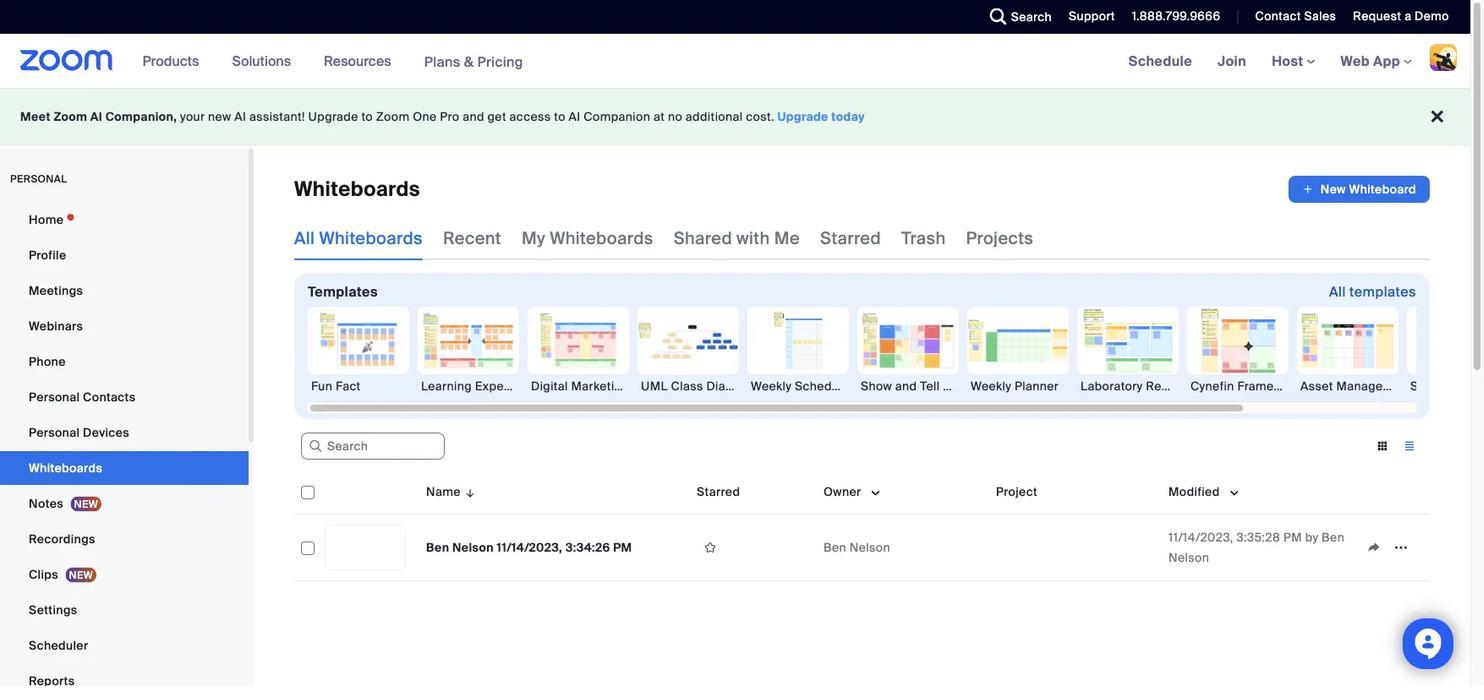 Task type: describe. For each thing, give the bounding box(es) containing it.
weekly planner element
[[968, 378, 1069, 395]]

settings
[[29, 603, 77, 618]]

contact sales
[[1256, 8, 1337, 24]]

weekly schedule element
[[748, 378, 850, 395]]

asset management button
[[1298, 307, 1413, 395]]

assistant!
[[250, 109, 305, 125]]

cynefin framework
[[1191, 379, 1301, 394]]

templates
[[308, 283, 378, 301]]

meetings
[[29, 283, 83, 299]]

learning
[[421, 379, 472, 394]]

all for all templates
[[1330, 283, 1346, 301]]

ben nelson 11/14/2023, 3:34:26 pm
[[426, 540, 632, 556]]

no
[[668, 109, 683, 125]]

banner containing products
[[0, 34, 1471, 89]]

ben for ben nelson 11/14/2023, 3:34:26 pm
[[426, 540, 450, 556]]

nelson inside 11/14/2023, 3:35:28 pm by ben nelson
[[1169, 550, 1210, 566]]

zoom logo image
[[20, 50, 113, 71]]

meetings link
[[0, 274, 249, 308]]

whiteboards inside the personal menu menu
[[29, 461, 102, 476]]

show and tell with a twist button
[[858, 307, 1009, 395]]

cynefin framework element
[[1188, 378, 1301, 395]]

plans & pricing
[[424, 53, 523, 70]]

scheduler link
[[0, 629, 249, 663]]

learning experience canvas
[[421, 379, 586, 394]]

asset management
[[1301, 379, 1413, 394]]

0 horizontal spatial pm
[[613, 540, 632, 556]]

your
[[180, 109, 205, 125]]

cynefin
[[1191, 379, 1235, 394]]

access
[[510, 109, 551, 125]]

host button
[[1272, 52, 1316, 70]]

ben for ben nelson
[[824, 540, 847, 556]]

ben nelson
[[824, 540, 891, 556]]

arrow down image
[[461, 482, 476, 502]]

whiteboards up templates
[[319, 228, 423, 249]]

projects
[[966, 228, 1034, 249]]

1.888.799.9666 button up schedule link
[[1132, 8, 1221, 24]]

meet zoom ai companion, your new ai assistant! upgrade to zoom one pro and get access to ai companion at no additional cost. upgrade today
[[20, 109, 865, 125]]

templates
[[1350, 283, 1417, 301]]

get
[[488, 109, 507, 125]]

all templates
[[1330, 283, 1417, 301]]

web app button
[[1341, 52, 1413, 70]]

shared with me
[[674, 228, 800, 249]]

application containing name
[[294, 470, 1443, 595]]

sentence ma
[[1411, 379, 1484, 394]]

support
[[1069, 8, 1116, 24]]

1 to from the left
[[362, 109, 373, 125]]

web
[[1341, 52, 1370, 70]]

weekly for weekly planner
[[971, 379, 1012, 394]]

and inside button
[[896, 379, 917, 394]]

1 upgrade from the left
[[308, 109, 358, 125]]

phone link
[[0, 345, 249, 379]]

personal menu menu
[[0, 203, 249, 687]]

search button
[[978, 0, 1057, 34]]

plans
[[424, 53, 461, 70]]

3 ai from the left
[[569, 109, 581, 125]]

sales
[[1305, 8, 1337, 24]]

sentence maker element
[[1408, 378, 1484, 395]]

search
[[1011, 9, 1052, 25]]

contacts
[[83, 390, 136, 405]]

list mode, selected image
[[1397, 439, 1424, 454]]

product information navigation
[[130, 34, 536, 89]]

fun fact button
[[308, 307, 409, 395]]

uml class diagram button
[[638, 307, 755, 395]]

&
[[464, 53, 474, 70]]

show and tell with a twist
[[861, 379, 1009, 394]]

personal for personal devices
[[29, 425, 80, 441]]

fun
[[311, 379, 333, 394]]

click to star the whiteboard ben nelson 11/14/2023, 3:34:26 pm image
[[697, 541, 724, 556]]

uml class diagram element
[[638, 378, 755, 395]]

starred inside tabs of all whiteboard page tab list
[[820, 228, 881, 249]]

personal devices
[[29, 425, 129, 441]]

1.888.799.9666
[[1132, 8, 1221, 24]]

solutions
[[232, 52, 291, 70]]

sentence
[[1411, 379, 1466, 394]]

with inside button
[[943, 379, 967, 394]]

personal devices link
[[0, 416, 249, 450]]

thumbnail of ben nelson 11/14/2023, 3:34:26 pm image
[[326, 526, 405, 570]]

grid mode, not selected image
[[1369, 439, 1397, 454]]

canvas for learning experience canvas
[[544, 379, 586, 394]]

laboratory
[[1081, 379, 1143, 394]]

home link
[[0, 203, 249, 237]]

new
[[208, 109, 231, 125]]

by
[[1306, 530, 1319, 546]]

demo
[[1415, 8, 1450, 24]]

digital marketing canvas
[[531, 379, 675, 394]]

name
[[426, 484, 461, 500]]

meet zoom ai companion, footer
[[0, 88, 1471, 146]]

products button
[[143, 34, 207, 88]]

upgrade today link
[[778, 109, 865, 125]]

products
[[143, 52, 199, 70]]

laboratory report button
[[1078, 307, 1186, 395]]

project
[[996, 484, 1038, 500]]

laboratory report
[[1081, 379, 1186, 394]]

cost.
[[746, 109, 775, 125]]

2 zoom from the left
[[376, 109, 410, 125]]

personal contacts
[[29, 390, 136, 405]]

11/14/2023, 3:35:28 pm by ben nelson
[[1169, 530, 1345, 566]]

experience
[[475, 379, 540, 394]]

planner
[[1015, 379, 1059, 394]]

me
[[775, 228, 800, 249]]

new whiteboard
[[1321, 181, 1417, 197]]



Task type: vqa. For each thing, say whether or not it's contained in the screenshot.
Personal Contacts
yes



Task type: locate. For each thing, give the bounding box(es) containing it.
framework
[[1238, 379, 1301, 394]]

personal down phone
[[29, 390, 80, 405]]

0 horizontal spatial ai
[[90, 109, 102, 125]]

nelson
[[453, 540, 494, 556], [850, 540, 891, 556], [1169, 550, 1210, 566]]

notes link
[[0, 487, 249, 521]]

0 vertical spatial starred
[[820, 228, 881, 249]]

cell
[[990, 515, 1162, 582]]

pro
[[440, 109, 460, 125]]

0 horizontal spatial canvas
[[544, 379, 586, 394]]

contact sales link
[[1243, 0, 1341, 34], [1256, 8, 1337, 24]]

uml class diagram
[[641, 379, 755, 394]]

nelson for ben nelson
[[850, 540, 891, 556]]

1 personal from the top
[[29, 390, 80, 405]]

support link
[[1057, 0, 1120, 34], [1069, 8, 1116, 24]]

1 weekly from the left
[[751, 379, 792, 394]]

weekly schedule
[[751, 379, 850, 394]]

starred down whiteboards application
[[820, 228, 881, 249]]

scheduler
[[29, 638, 88, 654]]

schedule inside meetings navigation
[[1129, 52, 1193, 70]]

fact
[[336, 379, 361, 394]]

ai
[[90, 109, 102, 125], [235, 109, 246, 125], [569, 109, 581, 125]]

weekly schedule button
[[748, 307, 850, 395]]

0 horizontal spatial to
[[362, 109, 373, 125]]

1 canvas from the left
[[544, 379, 586, 394]]

all for all whiteboards
[[294, 228, 315, 249]]

1 horizontal spatial pm
[[1284, 530, 1303, 546]]

1 horizontal spatial all
[[1330, 283, 1346, 301]]

2 upgrade from the left
[[778, 109, 829, 125]]

0 horizontal spatial zoom
[[54, 109, 87, 125]]

1 horizontal spatial zoom
[[376, 109, 410, 125]]

whiteboards right my
[[550, 228, 654, 249]]

1 horizontal spatial upgrade
[[778, 109, 829, 125]]

1 ai from the left
[[90, 109, 102, 125]]

nelson for ben nelson 11/14/2023, 3:34:26 pm
[[453, 540, 494, 556]]

upgrade right cost.
[[778, 109, 829, 125]]

schedule down '1.888.799.9666'
[[1129, 52, 1193, 70]]

1 vertical spatial starred
[[697, 484, 740, 500]]

schedule inside button
[[795, 379, 850, 394]]

webinars link
[[0, 310, 249, 343]]

whiteboards up all whiteboards
[[294, 176, 420, 203]]

tabs of all whiteboard page tab list
[[294, 217, 1034, 261]]

fun fact
[[311, 379, 361, 394]]

0 vertical spatial personal
[[29, 390, 80, 405]]

to right access
[[554, 109, 566, 125]]

1 horizontal spatial schedule
[[1129, 52, 1193, 70]]

management
[[1337, 379, 1413, 394]]

with
[[737, 228, 770, 249], [943, 379, 967, 394]]

meetings navigation
[[1116, 34, 1471, 89]]

1 vertical spatial all
[[1330, 283, 1346, 301]]

1 horizontal spatial starred
[[820, 228, 881, 249]]

1 vertical spatial personal
[[29, 425, 80, 441]]

schedule
[[1129, 52, 1193, 70], [795, 379, 850, 394]]

1 vertical spatial with
[[943, 379, 967, 394]]

1 horizontal spatial canvas
[[632, 379, 675, 394]]

starred up click to star the whiteboard ben nelson 11/14/2023, 3:34:26 pm image
[[697, 484, 740, 500]]

1 horizontal spatial weekly
[[971, 379, 1012, 394]]

2 ai from the left
[[235, 109, 246, 125]]

ma
[[1469, 379, 1484, 394]]

with left me
[[737, 228, 770, 249]]

3:34:26
[[566, 540, 610, 556]]

nelson down owner
[[850, 540, 891, 556]]

all inside button
[[1330, 283, 1346, 301]]

my
[[522, 228, 546, 249]]

shared
[[674, 228, 732, 249]]

2 weekly from the left
[[971, 379, 1012, 394]]

canvas for digital marketing canvas
[[632, 379, 675, 394]]

0 horizontal spatial nelson
[[453, 540, 494, 556]]

plans & pricing link
[[424, 53, 523, 70], [424, 53, 523, 70]]

pm
[[1284, 530, 1303, 546], [613, 540, 632, 556]]

show
[[861, 379, 892, 394]]

1 horizontal spatial to
[[554, 109, 566, 125]]

share image
[[1361, 541, 1388, 556]]

whiteboard
[[1350, 181, 1417, 197]]

weekly for weekly schedule
[[751, 379, 792, 394]]

profile
[[29, 247, 66, 263]]

1 vertical spatial a
[[970, 379, 977, 394]]

11/14/2023, down modified
[[1169, 530, 1234, 546]]

0 horizontal spatial a
[[970, 379, 977, 394]]

0 horizontal spatial weekly
[[751, 379, 792, 394]]

0 horizontal spatial and
[[463, 109, 485, 125]]

application
[[294, 470, 1443, 595], [1361, 535, 1424, 561]]

a
[[1405, 8, 1412, 24], [970, 379, 977, 394]]

1 horizontal spatial a
[[1405, 8, 1412, 24]]

a left the demo
[[1405, 8, 1412, 24]]

additional
[[686, 109, 743, 125]]

at
[[654, 109, 665, 125]]

0 horizontal spatial starred
[[697, 484, 740, 500]]

2 horizontal spatial ben
[[1322, 530, 1345, 546]]

11/14/2023, inside 11/14/2023, 3:35:28 pm by ben nelson
[[1169, 530, 1234, 546]]

pm right 3:34:26
[[613, 540, 632, 556]]

1 horizontal spatial with
[[943, 379, 967, 394]]

1 vertical spatial and
[[896, 379, 917, 394]]

ben
[[1322, 530, 1345, 546], [426, 540, 450, 556], [824, 540, 847, 556]]

ai right new
[[235, 109, 246, 125]]

1 horizontal spatial ben
[[824, 540, 847, 556]]

all templates button
[[1330, 278, 1417, 305]]

personal for personal contacts
[[29, 390, 80, 405]]

with right tell
[[943, 379, 967, 394]]

contact
[[1256, 8, 1302, 24]]

1 zoom from the left
[[54, 109, 87, 125]]

pm left 'by'
[[1284, 530, 1303, 546]]

zoom right meet
[[54, 109, 87, 125]]

trash
[[902, 228, 946, 249]]

request a demo
[[1354, 8, 1450, 24]]

my whiteboards
[[522, 228, 654, 249]]

and left tell
[[896, 379, 917, 394]]

one
[[413, 109, 437, 125]]

and inside meet zoom ai companion, footer
[[463, 109, 485, 125]]

schedule left show
[[795, 379, 850, 394]]

settings link
[[0, 594, 249, 628]]

2 personal from the top
[[29, 425, 80, 441]]

0 horizontal spatial 11/14/2023,
[[497, 540, 563, 556]]

upgrade down product information navigation
[[308, 109, 358, 125]]

home
[[29, 212, 64, 228]]

0 vertical spatial schedule
[[1129, 52, 1193, 70]]

personal down personal contacts
[[29, 425, 80, 441]]

recent
[[443, 228, 501, 249]]

asset
[[1301, 379, 1334, 394]]

0 horizontal spatial schedule
[[795, 379, 850, 394]]

add image
[[1303, 181, 1314, 198]]

solutions button
[[232, 34, 299, 88]]

ben inside 11/14/2023, 3:35:28 pm by ben nelson
[[1322, 530, 1345, 546]]

2 horizontal spatial ai
[[569, 109, 581, 125]]

0 vertical spatial all
[[294, 228, 315, 249]]

fun fact element
[[308, 378, 409, 395]]

with inside tabs of all whiteboard page tab list
[[737, 228, 770, 249]]

tell
[[920, 379, 940, 394]]

all inside tab list
[[294, 228, 315, 249]]

recordings link
[[0, 523, 249, 557]]

show and tell with a twist element
[[858, 378, 1009, 395]]

to
[[362, 109, 373, 125], [554, 109, 566, 125]]

all whiteboards
[[294, 228, 423, 249]]

0 horizontal spatial ben
[[426, 540, 450, 556]]

ai left companion,
[[90, 109, 102, 125]]

11/14/2023, left 3:34:26
[[497, 540, 563, 556]]

0 horizontal spatial upgrade
[[308, 109, 358, 125]]

1 horizontal spatial ai
[[235, 109, 246, 125]]

host
[[1272, 52, 1307, 70]]

1 horizontal spatial 11/14/2023,
[[1169, 530, 1234, 546]]

resources button
[[324, 34, 399, 88]]

1 horizontal spatial nelson
[[850, 540, 891, 556]]

0 horizontal spatial all
[[294, 228, 315, 249]]

to down resources dropdown button
[[362, 109, 373, 125]]

pricing
[[477, 53, 523, 70]]

and
[[463, 109, 485, 125], [896, 379, 917, 394]]

0 horizontal spatial with
[[737, 228, 770, 249]]

starred
[[820, 228, 881, 249], [697, 484, 740, 500]]

Search text field
[[301, 433, 445, 460]]

1 horizontal spatial and
[[896, 379, 917, 394]]

all left templates
[[1330, 283, 1346, 301]]

request
[[1354, 8, 1402, 24]]

whiteboards down personal devices
[[29, 461, 102, 476]]

digital marketing canvas element
[[528, 378, 675, 395]]

request a demo link
[[1341, 0, 1471, 34], [1354, 8, 1450, 24]]

asset management element
[[1298, 378, 1413, 395]]

a inside button
[[970, 379, 977, 394]]

all up templates
[[294, 228, 315, 249]]

1.888.799.9666 button up join
[[1120, 0, 1225, 34]]

and left get
[[463, 109, 485, 125]]

upgrade
[[308, 109, 358, 125], [778, 109, 829, 125]]

ben down owner
[[824, 540, 847, 556]]

0 vertical spatial and
[[463, 109, 485, 125]]

more options for ben nelson 11/14/2023, 3:34:26 pm image
[[1388, 541, 1415, 556]]

2 horizontal spatial nelson
[[1169, 550, 1210, 566]]

laboratory report element
[[1078, 378, 1186, 395]]

new
[[1321, 181, 1347, 197]]

report
[[1146, 379, 1186, 394]]

app
[[1374, 52, 1401, 70]]

digital marketing canvas button
[[528, 307, 675, 395]]

clips link
[[0, 558, 249, 592]]

learning experience canvas button
[[418, 307, 586, 395]]

ai left companion
[[569, 109, 581, 125]]

0 vertical spatial with
[[737, 228, 770, 249]]

ben right 'by'
[[1322, 530, 1345, 546]]

2 to from the left
[[554, 109, 566, 125]]

1 vertical spatial schedule
[[795, 379, 850, 394]]

marketing
[[571, 379, 629, 394]]

a left twist
[[970, 379, 977, 394]]

whiteboards link
[[0, 452, 249, 486]]

0 vertical spatial a
[[1405, 8, 1412, 24]]

2 canvas from the left
[[632, 379, 675, 394]]

notes
[[29, 496, 63, 512]]

banner
[[0, 34, 1471, 89]]

whiteboards application
[[294, 176, 1430, 203]]

personal contacts link
[[0, 381, 249, 414]]

zoom left one
[[376, 109, 410, 125]]

uml
[[641, 379, 668, 394]]

pm inside 11/14/2023, 3:35:28 pm by ben nelson
[[1284, 530, 1303, 546]]

whiteboards inside application
[[294, 176, 420, 203]]

phone
[[29, 354, 66, 370]]

schedule link
[[1116, 34, 1205, 88]]

sentence ma button
[[1408, 307, 1484, 395]]

recordings
[[29, 532, 95, 547]]

join link
[[1205, 34, 1260, 88]]

nelson down arrow down image
[[453, 540, 494, 556]]

learning experience canvas element
[[418, 378, 586, 395]]

nelson down modified
[[1169, 550, 1210, 566]]

ben down name
[[426, 540, 450, 556]]

profile picture image
[[1430, 44, 1457, 71]]

owner
[[824, 484, 862, 500]]



